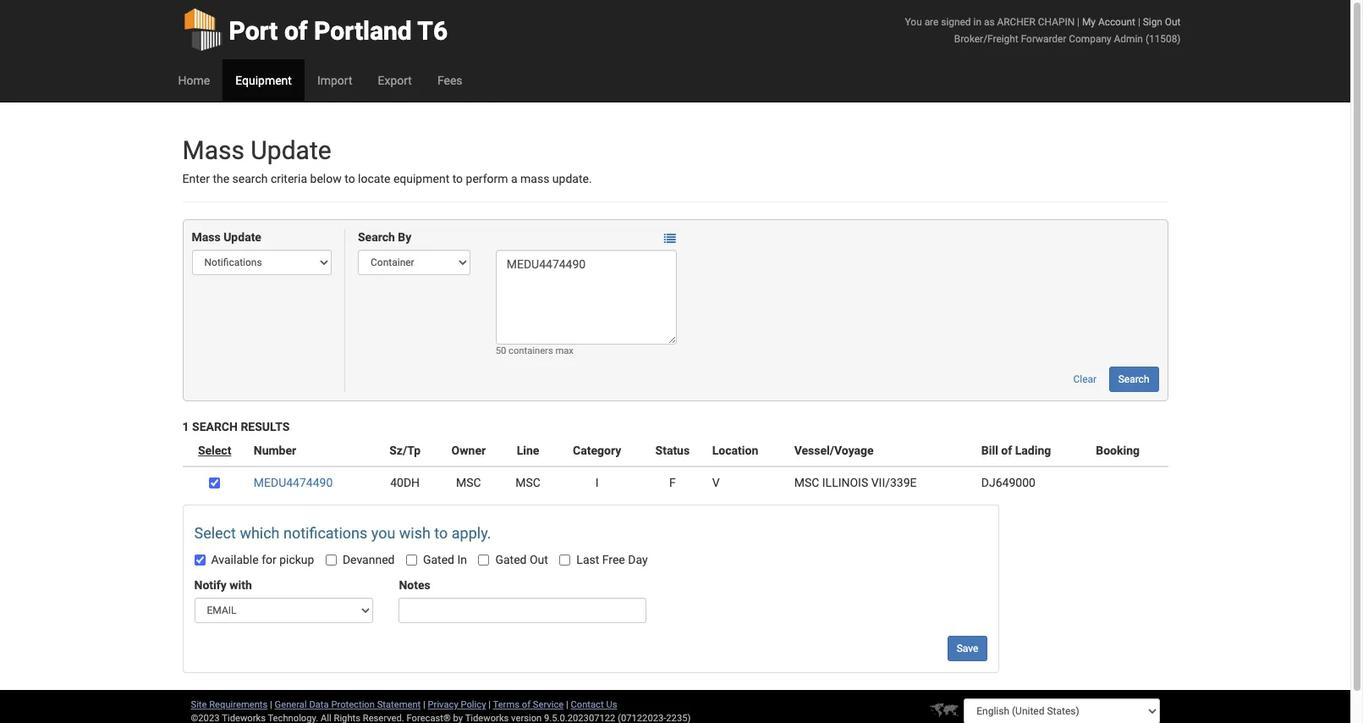 Task type: vqa. For each thing, say whether or not it's contained in the screenshot.
Sign Out "LINK" at the top
yes



Task type: describe. For each thing, give the bounding box(es) containing it.
notes
[[399, 579, 431, 592]]

mass update
[[192, 231, 262, 244]]

lading
[[1016, 444, 1052, 458]]

are
[[925, 16, 939, 28]]

Notes text field
[[399, 598, 647, 624]]

forwarder
[[1022, 33, 1067, 45]]

for
[[262, 553, 277, 567]]

account
[[1099, 16, 1136, 28]]

company
[[1070, 33, 1112, 45]]

1 search results
[[182, 420, 290, 434]]

in
[[458, 553, 467, 567]]

available for pickup
[[211, 553, 314, 567]]

results
[[241, 420, 290, 434]]

protection
[[331, 700, 375, 711]]

50
[[496, 346, 507, 357]]

sign out link
[[1144, 16, 1181, 28]]

category
[[573, 444, 622, 458]]

contact
[[571, 700, 604, 711]]

select for select
[[198, 444, 231, 458]]

site
[[191, 700, 207, 711]]

owner
[[452, 444, 486, 458]]

admin
[[1115, 33, 1144, 45]]

search for search by
[[358, 231, 395, 244]]

f
[[670, 476, 676, 490]]

of for port
[[284, 16, 308, 46]]

50 containers max
[[496, 346, 574, 357]]

privacy policy link
[[428, 700, 486, 711]]

you
[[371, 524, 396, 542]]

select for select which notifications you wish to apply.
[[194, 524, 236, 542]]

terms of service link
[[493, 700, 564, 711]]

wish
[[399, 524, 431, 542]]

medu4474490 link
[[254, 476, 333, 490]]

portland
[[314, 16, 412, 46]]

site requirements link
[[191, 700, 268, 711]]

you are signed in as archer chapin | my account | sign out broker/freight forwarder company admin (11508)
[[906, 16, 1181, 45]]

40dh
[[390, 476, 420, 490]]

as
[[985, 16, 995, 28]]

sign
[[1144, 16, 1163, 28]]

port of portland t6
[[229, 16, 448, 46]]

max
[[556, 346, 574, 357]]

1 horizontal spatial to
[[435, 524, 448, 542]]

export button
[[365, 59, 425, 102]]

gated out
[[496, 553, 549, 567]]

notify
[[194, 579, 227, 592]]

free
[[603, 553, 625, 567]]

broker/freight
[[955, 33, 1019, 45]]

out inside you are signed in as archer chapin | my account | sign out broker/freight forwarder company admin (11508)
[[1166, 16, 1181, 28]]

0 horizontal spatial search
[[192, 420, 238, 434]]

signed
[[942, 16, 972, 28]]

export
[[378, 74, 412, 87]]

update for mass update
[[224, 231, 262, 244]]

gated in
[[423, 553, 467, 567]]

| left sign
[[1139, 16, 1141, 28]]

booking
[[1097, 444, 1140, 458]]

clear button
[[1065, 367, 1107, 392]]

mass
[[521, 172, 550, 185]]

data
[[309, 700, 329, 711]]

general
[[275, 700, 307, 711]]

number
[[254, 444, 296, 458]]

service
[[533, 700, 564, 711]]

contact us link
[[571, 700, 618, 711]]

archer
[[998, 16, 1036, 28]]

update for mass update enter the search criteria below to locate equipment to perform a mass update.
[[251, 135, 332, 165]]

which
[[240, 524, 280, 542]]

select which notifications you wish to apply.
[[194, 524, 491, 542]]

update.
[[553, 172, 592, 185]]

2 msc from the left
[[516, 476, 541, 490]]

last free day
[[577, 553, 648, 567]]

1
[[182, 420, 189, 434]]

import button
[[305, 59, 365, 102]]

search
[[232, 172, 268, 185]]

below
[[310, 172, 342, 185]]

msc illinois vii/339e
[[795, 476, 917, 490]]

available
[[211, 553, 259, 567]]

MEDU4474490 text field
[[496, 250, 677, 345]]

requirements
[[209, 700, 268, 711]]

search button
[[1110, 367, 1159, 392]]

notify with
[[194, 579, 252, 592]]

gated for gated in
[[423, 553, 455, 567]]



Task type: locate. For each thing, give the bounding box(es) containing it.
out up the (11508)
[[1166, 16, 1181, 28]]

vii/339e
[[872, 476, 917, 490]]

(11508)
[[1146, 33, 1181, 45]]

chapin
[[1039, 16, 1075, 28]]

illinois
[[823, 476, 869, 490]]

1 vertical spatial mass
[[192, 231, 221, 244]]

to
[[345, 172, 355, 185], [453, 172, 463, 185], [435, 524, 448, 542]]

1 vertical spatial search
[[1119, 374, 1150, 386]]

port of portland t6 link
[[182, 0, 448, 59]]

search inside button
[[1119, 374, 1150, 386]]

last
[[577, 553, 600, 567]]

my account link
[[1083, 16, 1136, 28]]

to left perform
[[453, 172, 463, 185]]

gated left in
[[423, 553, 455, 567]]

you
[[906, 16, 923, 28]]

devanned
[[343, 553, 395, 567]]

2 vertical spatial of
[[522, 700, 531, 711]]

msc down line
[[516, 476, 541, 490]]

1 horizontal spatial of
[[522, 700, 531, 711]]

select up available at left bottom
[[194, 524, 236, 542]]

msc
[[456, 476, 481, 490], [516, 476, 541, 490], [795, 476, 820, 490]]

0 vertical spatial search
[[358, 231, 395, 244]]

update up the "criteria"
[[251, 135, 332, 165]]

|
[[1078, 16, 1080, 28], [1139, 16, 1141, 28], [270, 700, 272, 711], [423, 700, 426, 711], [489, 700, 491, 711], [566, 700, 569, 711]]

bill
[[982, 444, 999, 458]]

2 gated from the left
[[496, 553, 527, 567]]

update
[[251, 135, 332, 165], [224, 231, 262, 244]]

of
[[284, 16, 308, 46], [1002, 444, 1013, 458], [522, 700, 531, 711]]

msc down owner
[[456, 476, 481, 490]]

search for search
[[1119, 374, 1150, 386]]

2 horizontal spatial msc
[[795, 476, 820, 490]]

out left last
[[530, 553, 549, 567]]

mass up the
[[182, 135, 245, 165]]

0 vertical spatial out
[[1166, 16, 1181, 28]]

mass for mass update
[[192, 231, 221, 244]]

by
[[398, 231, 412, 244]]

to right wish
[[435, 524, 448, 542]]

to right the below
[[345, 172, 355, 185]]

status
[[656, 444, 690, 458]]

of for bill
[[1002, 444, 1013, 458]]

1 vertical spatial select
[[194, 524, 236, 542]]

0 vertical spatial select
[[198, 444, 231, 458]]

save
[[957, 643, 979, 655]]

sz/tp
[[390, 444, 421, 458]]

3 msc from the left
[[795, 476, 820, 490]]

msc left illinois at bottom
[[795, 476, 820, 490]]

site requirements | general data protection statement | privacy policy | terms of service | contact us
[[191, 700, 618, 711]]

medu4474490
[[254, 476, 333, 490]]

None checkbox
[[209, 478, 220, 489], [406, 555, 417, 566], [209, 478, 220, 489], [406, 555, 417, 566]]

mass inside mass update enter the search criteria below to locate equipment to perform a mass update.
[[182, 135, 245, 165]]

| right service
[[566, 700, 569, 711]]

search left by
[[358, 231, 395, 244]]

gated for gated out
[[496, 553, 527, 567]]

0 horizontal spatial out
[[530, 553, 549, 567]]

line
[[517, 444, 540, 458]]

1 horizontal spatial gated
[[496, 553, 527, 567]]

us
[[607, 700, 618, 711]]

search right 1
[[192, 420, 238, 434]]

| left general
[[270, 700, 272, 711]]

1 horizontal spatial search
[[358, 231, 395, 244]]

1 horizontal spatial out
[[1166, 16, 1181, 28]]

containers
[[509, 346, 553, 357]]

show list image
[[664, 233, 676, 244]]

home
[[178, 74, 210, 87]]

notifications
[[284, 524, 368, 542]]

criteria
[[271, 172, 307, 185]]

locate
[[358, 172, 391, 185]]

select
[[198, 444, 231, 458], [194, 524, 236, 542]]

select down 1 search results
[[198, 444, 231, 458]]

None checkbox
[[194, 555, 205, 566], [326, 555, 337, 566], [479, 555, 490, 566], [560, 555, 571, 566], [194, 555, 205, 566], [326, 555, 337, 566], [479, 555, 490, 566], [560, 555, 571, 566]]

enter
[[182, 172, 210, 185]]

home button
[[166, 59, 223, 102]]

0 vertical spatial update
[[251, 135, 332, 165]]

fees
[[438, 74, 463, 87]]

1 gated from the left
[[423, 553, 455, 567]]

apply.
[[452, 524, 491, 542]]

1 horizontal spatial msc
[[516, 476, 541, 490]]

of right bill
[[1002, 444, 1013, 458]]

| right policy
[[489, 700, 491, 711]]

port
[[229, 16, 278, 46]]

gated
[[423, 553, 455, 567], [496, 553, 527, 567]]

statement
[[377, 700, 421, 711]]

vessel/voyage
[[795, 444, 874, 458]]

terms
[[493, 700, 520, 711]]

in
[[974, 16, 982, 28]]

my
[[1083, 16, 1096, 28]]

mass update enter the search criteria below to locate equipment to perform a mass update.
[[182, 135, 592, 185]]

equipment button
[[223, 59, 305, 102]]

search by
[[358, 231, 412, 244]]

day
[[628, 553, 648, 567]]

fees button
[[425, 59, 475, 102]]

of right port
[[284, 16, 308, 46]]

0 horizontal spatial of
[[284, 16, 308, 46]]

bill of lading
[[982, 444, 1052, 458]]

0 horizontal spatial gated
[[423, 553, 455, 567]]

gated right in
[[496, 553, 527, 567]]

privacy
[[428, 700, 459, 711]]

1 vertical spatial out
[[530, 553, 549, 567]]

update down search
[[224, 231, 262, 244]]

t6
[[418, 16, 448, 46]]

mass for mass update enter the search criteria below to locate equipment to perform a mass update.
[[182, 135, 245, 165]]

search
[[358, 231, 395, 244], [1119, 374, 1150, 386], [192, 420, 238, 434]]

clear
[[1074, 374, 1097, 386]]

2 horizontal spatial search
[[1119, 374, 1150, 386]]

search right clear
[[1119, 374, 1150, 386]]

0 horizontal spatial msc
[[456, 476, 481, 490]]

general data protection statement link
[[275, 700, 421, 711]]

2 horizontal spatial to
[[453, 172, 463, 185]]

pickup
[[280, 553, 314, 567]]

equipment
[[235, 74, 292, 87]]

0 horizontal spatial to
[[345, 172, 355, 185]]

| left my
[[1078, 16, 1080, 28]]

update inside mass update enter the search criteria below to locate equipment to perform a mass update.
[[251, 135, 332, 165]]

1 msc from the left
[[456, 476, 481, 490]]

policy
[[461, 700, 486, 711]]

2 horizontal spatial of
[[1002, 444, 1013, 458]]

| left privacy
[[423, 700, 426, 711]]

0 vertical spatial mass
[[182, 135, 245, 165]]

1 vertical spatial update
[[224, 231, 262, 244]]

dj649000
[[982, 476, 1036, 490]]

1 vertical spatial of
[[1002, 444, 1013, 458]]

0 vertical spatial of
[[284, 16, 308, 46]]

with
[[230, 579, 252, 592]]

of right terms
[[522, 700, 531, 711]]

2 vertical spatial search
[[192, 420, 238, 434]]

mass down enter
[[192, 231, 221, 244]]

v
[[713, 476, 720, 490]]

the
[[213, 172, 230, 185]]



